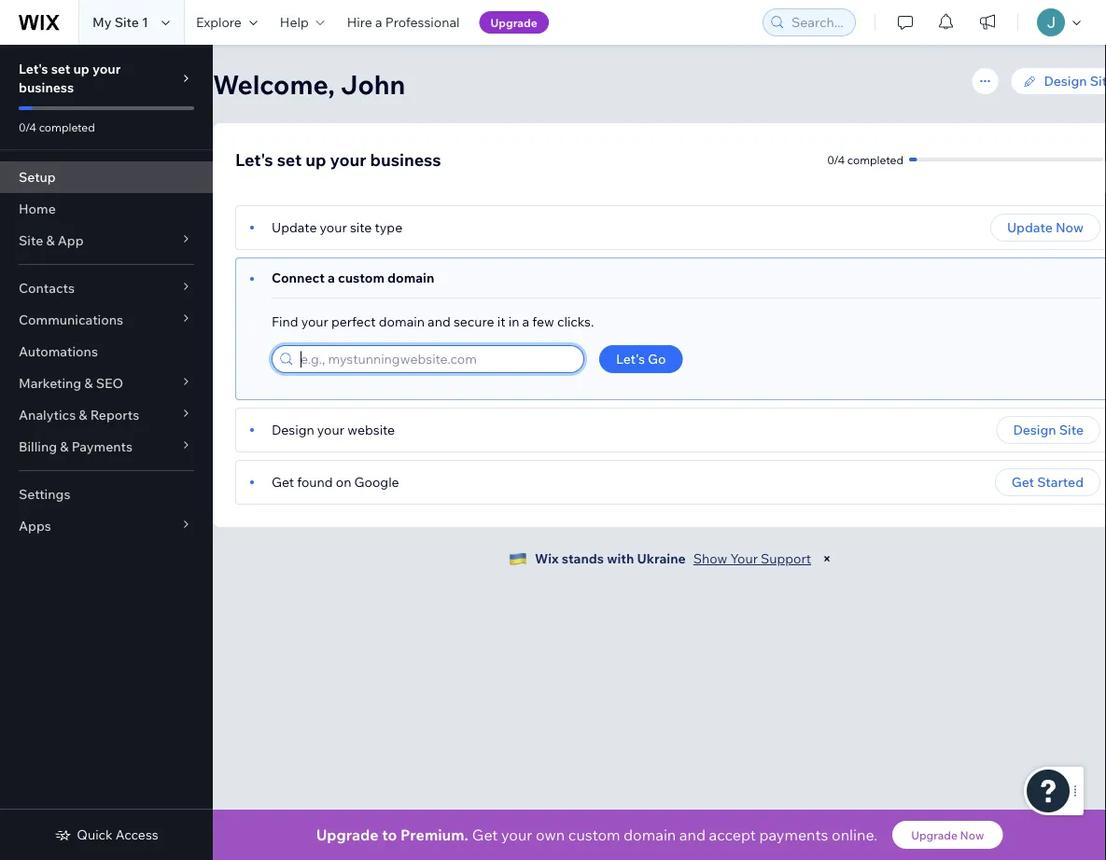 Task type: locate. For each thing, give the bounding box(es) containing it.
design for design sit
[[1044, 73, 1087, 89]]

completed
[[39, 120, 95, 134], [848, 153, 904, 167]]

business up setup
[[19, 79, 74, 96]]

let's set up your business up update your site type at the left top of the page
[[235, 149, 441, 170]]

let's set up your business
[[19, 61, 121, 96], [235, 149, 441, 170]]

0 vertical spatial domain
[[388, 270, 435, 286]]

1 vertical spatial site
[[19, 233, 43, 249]]

& for site
[[46, 233, 55, 249]]

0 vertical spatial set
[[51, 61, 70, 77]]

quick access button
[[54, 827, 158, 844]]

automations link
[[0, 336, 213, 368]]

0 vertical spatial custom
[[338, 270, 385, 286]]

with
[[607, 551, 634, 567]]

0 horizontal spatial now
[[960, 829, 985, 843]]

your up update your site type at the left top of the page
[[330, 149, 366, 170]]

design
[[1044, 73, 1087, 89], [272, 422, 314, 438], [1014, 422, 1057, 438]]

domain left accept
[[624, 826, 676, 845]]

upgrade inside button
[[491, 15, 538, 29]]

design sit
[[1044, 73, 1106, 89]]

& inside billing & payments dropdown button
[[60, 439, 69, 455]]

design your website
[[272, 422, 395, 438]]

0 horizontal spatial 0/4
[[19, 120, 36, 134]]

your left site on the top of page
[[320, 219, 347, 236]]

0 vertical spatial and
[[428, 314, 451, 330]]

site & app
[[19, 233, 84, 249]]

a for professional
[[375, 14, 382, 30]]

get right premium.
[[472, 826, 498, 845]]

upgrade for upgrade to premium. get your own custom domain and accept payments online.
[[316, 826, 379, 845]]

& inside marketing & seo dropdown button
[[84, 375, 93, 392]]

0 vertical spatial site
[[115, 14, 139, 30]]

help
[[280, 14, 309, 30]]

and
[[428, 314, 451, 330], [680, 826, 706, 845]]

home link
[[0, 193, 213, 225]]

support
[[761, 551, 812, 567]]

0 horizontal spatial set
[[51, 61, 70, 77]]

0 horizontal spatial site
[[19, 233, 43, 249]]

1 vertical spatial domain
[[379, 314, 425, 330]]

and left secure
[[428, 314, 451, 330]]

1 horizontal spatial get
[[472, 826, 498, 845]]

1 vertical spatial completed
[[848, 153, 904, 167]]

0/4 completed
[[19, 120, 95, 134], [827, 153, 904, 167]]

2 vertical spatial site
[[1060, 422, 1084, 438]]

1 horizontal spatial business
[[370, 149, 441, 170]]

site up started
[[1060, 422, 1084, 438]]

access
[[116, 827, 158, 844]]

0 vertical spatial let's
[[19, 61, 48, 77]]

2 horizontal spatial upgrade
[[912, 829, 958, 843]]

website
[[347, 422, 395, 438]]

business inside the "sidebar" element
[[19, 79, 74, 96]]

1 horizontal spatial now
[[1056, 219, 1084, 236]]

design left sit
[[1044, 73, 1087, 89]]

found
[[297, 474, 333, 491]]

hire a professional
[[347, 14, 460, 30]]

1 vertical spatial and
[[680, 826, 706, 845]]

1 vertical spatial 0/4
[[827, 153, 845, 167]]

0/4
[[19, 120, 36, 134], [827, 153, 845, 167]]

&
[[46, 233, 55, 249], [84, 375, 93, 392], [79, 407, 87, 423], [60, 439, 69, 455]]

a right hire
[[375, 14, 382, 30]]

let's set up your business down my
[[19, 61, 121, 96]]

type
[[375, 219, 403, 236]]

few
[[533, 314, 554, 330]]

0 horizontal spatial completed
[[39, 120, 95, 134]]

1 vertical spatial 0/4 completed
[[827, 153, 904, 167]]

0 horizontal spatial 0/4 completed
[[19, 120, 95, 134]]

0 horizontal spatial let's set up your business
[[19, 61, 121, 96]]

site
[[350, 219, 372, 236]]

1 horizontal spatial completed
[[848, 153, 904, 167]]

1 vertical spatial a
[[328, 270, 335, 286]]

a for custom
[[328, 270, 335, 286]]

a right connect
[[328, 270, 335, 286]]

update inside button
[[1007, 219, 1053, 236]]

design up found
[[272, 422, 314, 438]]

0 horizontal spatial a
[[328, 270, 335, 286]]

get left found
[[272, 474, 294, 491]]

2 horizontal spatial a
[[522, 314, 530, 330]]

get for get found on google
[[272, 474, 294, 491]]

sidebar element
[[0, 45, 213, 861]]

your
[[92, 61, 121, 77], [330, 149, 366, 170], [320, 219, 347, 236], [301, 314, 329, 330], [317, 422, 345, 438], [501, 826, 533, 845]]

upgrade to premium. get your own custom domain and accept payments online.
[[316, 826, 878, 845]]

design up get started on the right bottom of the page
[[1014, 422, 1057, 438]]

analytics
[[19, 407, 76, 423]]

get
[[272, 474, 294, 491], [1012, 474, 1035, 491], [472, 826, 498, 845]]

0 horizontal spatial update
[[272, 219, 317, 236]]

& right billing
[[60, 439, 69, 455]]

custom up perfect
[[338, 270, 385, 286]]

site inside button
[[1060, 422, 1084, 438]]

and left accept
[[680, 826, 706, 845]]

connect
[[272, 270, 325, 286]]

0 horizontal spatial upgrade
[[316, 826, 379, 845]]

1 horizontal spatial 0/4 completed
[[827, 153, 904, 167]]

design inside button
[[1014, 422, 1057, 438]]

get found on google
[[272, 474, 399, 491]]

update for update your site type
[[272, 219, 317, 236]]

0 horizontal spatial let's
[[19, 61, 48, 77]]

2 vertical spatial a
[[522, 314, 530, 330]]

1 vertical spatial up
[[306, 149, 326, 170]]

analytics & reports
[[19, 407, 139, 423]]

upgrade right professional
[[491, 15, 538, 29]]

1
[[142, 14, 148, 30]]

update
[[272, 219, 317, 236], [1007, 219, 1053, 236]]

2 horizontal spatial site
[[1060, 422, 1084, 438]]

get left started
[[1012, 474, 1035, 491]]

let's
[[19, 61, 48, 77], [235, 149, 273, 170], [616, 351, 645, 367]]

site & app button
[[0, 225, 213, 257]]

design site button
[[997, 416, 1101, 444]]

to
[[382, 826, 397, 845]]

0 vertical spatial 0/4
[[19, 120, 36, 134]]

2 update from the left
[[1007, 219, 1053, 236]]

premium.
[[400, 826, 469, 845]]

& left seo
[[84, 375, 93, 392]]

welcome, john
[[213, 68, 406, 100]]

show your support button
[[693, 551, 812, 568]]

design for design site
[[1014, 422, 1057, 438]]

site down 'home'
[[19, 233, 43, 249]]

site left 1 at the left of the page
[[115, 14, 139, 30]]

0 horizontal spatial get
[[272, 474, 294, 491]]

up
[[73, 61, 89, 77], [306, 149, 326, 170]]

1 vertical spatial now
[[960, 829, 985, 843]]

1 horizontal spatial up
[[306, 149, 326, 170]]

now inside upgrade now 'button'
[[960, 829, 985, 843]]

communications
[[19, 312, 123, 328]]

get inside "button"
[[1012, 474, 1035, 491]]

now
[[1056, 219, 1084, 236], [960, 829, 985, 843]]

0 vertical spatial now
[[1056, 219, 1084, 236]]

upgrade left to
[[316, 826, 379, 845]]

let's go button
[[599, 345, 683, 374]]

up inside the "sidebar" element
[[73, 61, 89, 77]]

sit
[[1090, 73, 1106, 89]]

get started button
[[995, 469, 1101, 497]]

marketing
[[19, 375, 81, 392]]

upgrade inside 'button'
[[912, 829, 958, 843]]

& for analytics
[[79, 407, 87, 423]]

& left reports
[[79, 407, 87, 423]]

now inside update now button
[[1056, 219, 1084, 236]]

online.
[[832, 826, 878, 845]]

0 vertical spatial let's set up your business
[[19, 61, 121, 96]]

& inside site & app dropdown button
[[46, 233, 55, 249]]

your down my
[[92, 61, 121, 77]]

1 update from the left
[[272, 219, 317, 236]]

1 horizontal spatial a
[[375, 14, 382, 30]]

custom
[[338, 270, 385, 286], [568, 826, 620, 845]]

let's set up your business inside the "sidebar" element
[[19, 61, 121, 96]]

0 horizontal spatial up
[[73, 61, 89, 77]]

upgrade right online.
[[912, 829, 958, 843]]

domain right perfect
[[379, 314, 425, 330]]

domain
[[388, 270, 435, 286], [379, 314, 425, 330], [624, 826, 676, 845]]

in
[[509, 314, 520, 330]]

payments
[[72, 439, 133, 455]]

now for update now
[[1056, 219, 1084, 236]]

& left app
[[46, 233, 55, 249]]

0 vertical spatial a
[[375, 14, 382, 30]]

2 horizontal spatial get
[[1012, 474, 1035, 491]]

business up type
[[370, 149, 441, 170]]

completed inside the "sidebar" element
[[39, 120, 95, 134]]

1 vertical spatial custom
[[568, 826, 620, 845]]

get for get started
[[1012, 474, 1035, 491]]

1 horizontal spatial upgrade
[[491, 15, 538, 29]]

apps
[[19, 518, 51, 535]]

1 horizontal spatial set
[[277, 149, 302, 170]]

billing & payments button
[[0, 431, 213, 463]]

1 horizontal spatial update
[[1007, 219, 1053, 236]]

ukraine
[[637, 551, 686, 567]]

a right in
[[522, 314, 530, 330]]

your right find
[[301, 314, 329, 330]]

a inside hire a professional link
[[375, 14, 382, 30]]

2 horizontal spatial let's
[[616, 351, 645, 367]]

& inside 'analytics & reports' dropdown button
[[79, 407, 87, 423]]

1 horizontal spatial site
[[115, 14, 139, 30]]

upgrade for upgrade
[[491, 15, 538, 29]]

0 horizontal spatial business
[[19, 79, 74, 96]]

upgrade button
[[480, 11, 549, 34]]

update for update now
[[1007, 219, 1053, 236]]

your
[[731, 551, 758, 567]]

0 vertical spatial business
[[19, 79, 74, 96]]

e.g., mystunningwebsite.com field
[[295, 346, 578, 373]]

2 vertical spatial let's
[[616, 351, 645, 367]]

domain up find your perfect domain and secure it in a few clicks. at top
[[388, 270, 435, 286]]

0 vertical spatial 0/4 completed
[[19, 120, 95, 134]]

1 vertical spatial let's
[[235, 149, 273, 170]]

update your site type
[[272, 219, 403, 236]]

wix stands with ukraine show your support
[[535, 551, 812, 567]]

setup
[[19, 169, 56, 185]]

custom right own
[[568, 826, 620, 845]]

1 horizontal spatial let's set up your business
[[235, 149, 441, 170]]

1 horizontal spatial and
[[680, 826, 706, 845]]

0 vertical spatial completed
[[39, 120, 95, 134]]

a
[[375, 14, 382, 30], [328, 270, 335, 286], [522, 314, 530, 330]]

business
[[19, 79, 74, 96], [370, 149, 441, 170]]

let's go
[[616, 351, 666, 367]]

0 vertical spatial up
[[73, 61, 89, 77]]



Task type: vqa. For each thing, say whether or not it's contained in the screenshot.
completed
yes



Task type: describe. For each thing, give the bounding box(es) containing it.
my
[[92, 14, 112, 30]]

stands
[[562, 551, 604, 567]]

go
[[648, 351, 666, 367]]

wix
[[535, 551, 559, 567]]

let's inside let's go "button"
[[616, 351, 645, 367]]

your left website at left
[[317, 422, 345, 438]]

app
[[58, 233, 84, 249]]

update now
[[1007, 219, 1084, 236]]

upgrade for upgrade now
[[912, 829, 958, 843]]

contacts button
[[0, 273, 213, 304]]

analytics & reports button
[[0, 400, 213, 431]]

marketing & seo button
[[0, 368, 213, 400]]

started
[[1038, 474, 1084, 491]]

clicks.
[[557, 314, 594, 330]]

domain for custom
[[388, 270, 435, 286]]

your left own
[[501, 826, 533, 845]]

setup link
[[0, 162, 213, 193]]

site inside dropdown button
[[19, 233, 43, 249]]

find your perfect domain and secure it in a few clicks.
[[272, 314, 594, 330]]

own
[[536, 826, 565, 845]]

& for marketing
[[84, 375, 93, 392]]

0 horizontal spatial custom
[[338, 270, 385, 286]]

update now button
[[991, 214, 1101, 242]]

hire
[[347, 14, 372, 30]]

professional
[[385, 14, 460, 30]]

0/4 completed inside the "sidebar" element
[[19, 120, 95, 134]]

automations
[[19, 344, 98, 360]]

marketing & seo
[[19, 375, 123, 392]]

billing & payments
[[19, 439, 133, 455]]

& for billing
[[60, 439, 69, 455]]

accept
[[709, 826, 756, 845]]

1 vertical spatial business
[[370, 149, 441, 170]]

contacts
[[19, 280, 75, 296]]

on
[[336, 474, 351, 491]]

1 horizontal spatial let's
[[235, 149, 273, 170]]

payments
[[760, 826, 829, 845]]

get started
[[1012, 474, 1084, 491]]

1 vertical spatial set
[[277, 149, 302, 170]]

show
[[693, 551, 728, 567]]

hire a professional link
[[336, 0, 471, 45]]

connect a custom domain
[[272, 270, 435, 286]]

john
[[341, 68, 406, 100]]

design for design your website
[[272, 422, 314, 438]]

find
[[272, 314, 298, 330]]

seo
[[96, 375, 123, 392]]

domain for perfect
[[379, 314, 425, 330]]

perfect
[[331, 314, 376, 330]]

help button
[[269, 0, 336, 45]]

1 vertical spatial let's set up your business
[[235, 149, 441, 170]]

google
[[354, 474, 399, 491]]

now for upgrade now
[[960, 829, 985, 843]]

let's inside the "sidebar" element
[[19, 61, 48, 77]]

upgrade now button
[[893, 822, 1003, 850]]

billing
[[19, 439, 57, 455]]

secure
[[454, 314, 495, 330]]

design site
[[1014, 422, 1084, 438]]

site for design
[[1060, 422, 1084, 438]]

design sit link
[[1011, 67, 1106, 95]]

welcome,
[[213, 68, 335, 100]]

home
[[19, 201, 56, 217]]

2 vertical spatial domain
[[624, 826, 676, 845]]

1 horizontal spatial 0/4
[[827, 153, 845, 167]]

0/4 inside the "sidebar" element
[[19, 120, 36, 134]]

set inside the "sidebar" element
[[51, 61, 70, 77]]

upgrade now
[[912, 829, 985, 843]]

quick
[[77, 827, 113, 844]]

communications button
[[0, 304, 213, 336]]

my site 1
[[92, 14, 148, 30]]

settings
[[19, 486, 70, 503]]

1 horizontal spatial custom
[[568, 826, 620, 845]]

your inside the "sidebar" element
[[92, 61, 121, 77]]

Search... field
[[786, 9, 850, 35]]

quick access
[[77, 827, 158, 844]]

settings link
[[0, 479, 213, 511]]

explore
[[196, 14, 242, 30]]

apps button
[[0, 511, 213, 543]]

site for my
[[115, 14, 139, 30]]

reports
[[90, 407, 139, 423]]

it
[[497, 314, 506, 330]]

0 horizontal spatial and
[[428, 314, 451, 330]]



